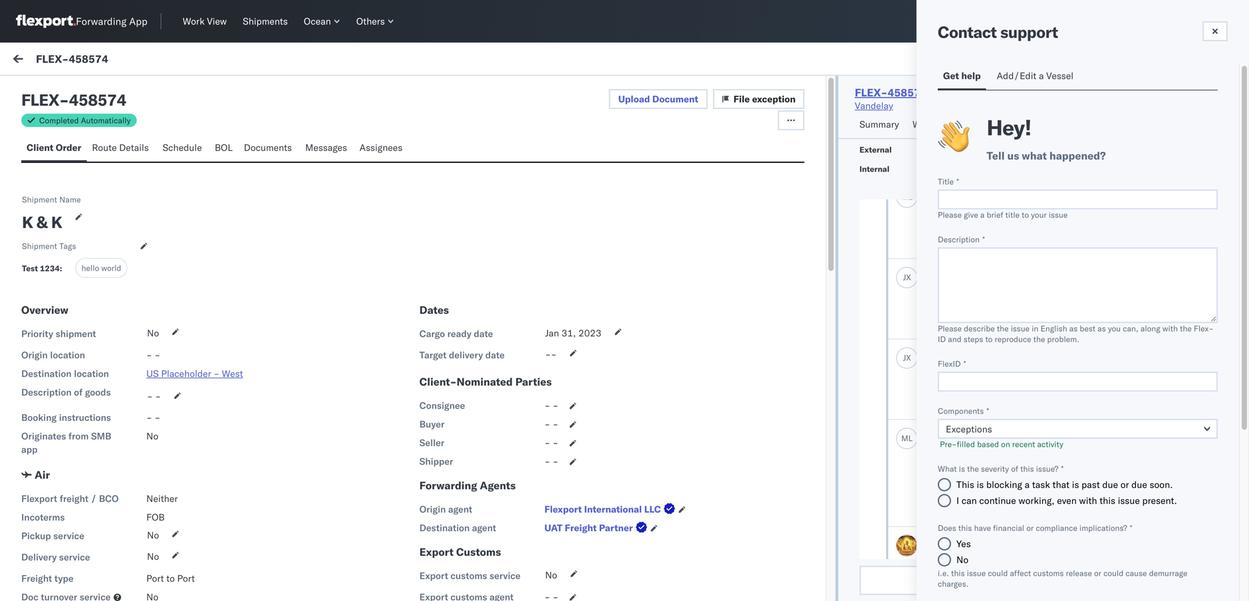 Task type: locate. For each thing, give the bounding box(es) containing it.
1 vertical spatial matthew loftus
[[925, 433, 996, 445]]

support
[[1000, 22, 1058, 42]]

external down my work
[[21, 84, 59, 96]]

service up the delivery service at left
[[53, 530, 84, 542]]

nov inside resolving nov 14, 2023 at 1:27 pm
[[925, 321, 940, 331]]

0 vertical spatial shipment
[[977, 145, 1011, 155]]

2 vertical spatial to
[[166, 573, 175, 584]]

tell us what happened?
[[987, 149, 1106, 162]]

0 horizontal spatial freight
[[21, 573, 52, 584]]

brief
[[987, 210, 1003, 220]]

0 vertical spatial resolving
[[925, 302, 963, 314]]

2023 down continue
[[991, 508, 1011, 518]]

origin for origin location
[[21, 349, 48, 361]]

(edited)
[[925, 508, 959, 518]]

get help
[[943, 70, 981, 81]]

0 vertical spatial on
[[966, 145, 975, 155]]

shipment up origin location
[[56, 328, 96, 340]]

priority shipment
[[21, 328, 96, 340]]

x left the "flexid"
[[906, 353, 911, 363]]

1 horizontal spatial with
[[1163, 324, 1178, 334]]

-
[[59, 90, 69, 110], [545, 349, 551, 360], [551, 349, 557, 360], [146, 349, 152, 361], [155, 349, 160, 361], [214, 368, 219, 379], [147, 390, 153, 402], [155, 390, 161, 402], [545, 400, 550, 411], [553, 400, 558, 411], [146, 412, 152, 423], [155, 412, 160, 423], [545, 418, 550, 430], [553, 418, 558, 430], [545, 437, 550, 449], [553, 437, 558, 449], [545, 456, 550, 467], [553, 456, 558, 467]]

1 vertical spatial xiong
[[940, 353, 965, 364]]

2 k from the left
[[51, 212, 62, 232]]

xiong for jie xiong 2 parties resolving test nov 14, 2023 at 1:27 pm
[[940, 353, 965, 364]]

1 horizontal spatial external
[[860, 145, 892, 155]]

Exceptions text field
[[938, 419, 1218, 439]]

location up goods
[[74, 368, 109, 379]]

please inside please describe the issue in english as best as you can, along with the flex- id and steps to reproduce the problem.
[[938, 324, 962, 334]]

1 horizontal spatial shipment
[[977, 145, 1011, 155]]

2 horizontal spatial test
[[1006, 463, 1022, 475]]

0 vertical spatial route
[[1012, 118, 1037, 130]]

0 vertical spatial j
[[903, 272, 906, 282]]

parties for matthew
[[932, 206, 965, 216]]

2023 right 31,
[[578, 327, 602, 339]]

3 14, from the top
[[942, 401, 954, 411]]

matthew loftus down title *
[[925, 192, 996, 203]]

freight
[[60, 493, 88, 505]]

--
[[545, 349, 557, 360]]

2 j x from the top
[[903, 353, 911, 363]]

resolving down the "flexid"
[[925, 383, 963, 394]]

2 2 parties from the top
[[925, 286, 965, 296]]

freight down the delivery
[[21, 573, 52, 584]]

0 vertical spatial matthew
[[925, 192, 965, 203]]

origin down priority
[[21, 349, 48, 361]]

0 horizontal spatial of
[[74, 386, 83, 398]]

1 m l from the top
[[901, 192, 913, 202]]

flexport for flexport international llc
[[545, 504, 582, 515]]

parties up what
[[932, 447, 965, 457]]

66
[[954, 145, 964, 155]]

automatically down vessel
[[1045, 87, 1095, 97]]

could left cause
[[1104, 568, 1124, 578]]

0 vertical spatial forwarding
[[76, 15, 127, 28]]

title *
[[938, 177, 959, 187]]

external for external
[[860, 145, 892, 155]]

view
[[207, 15, 227, 27]]

freight right uat
[[565, 522, 597, 534]]

2 parties for matthew
[[925, 206, 965, 216]]

yes
[[957, 538, 971, 550]]

at left 10:55
[[978, 240, 985, 250]]

loftus up blocking
[[975, 463, 1003, 475]]

4 2 from the top
[[925, 447, 930, 457]]

matthew loftus down components
[[925, 433, 996, 445]]

please left give
[[938, 210, 962, 220]]

flexport inside flexport international llc link
[[545, 504, 582, 515]]

help
[[961, 70, 981, 81]]

show
[[1183, 181, 1207, 192]]

0 horizontal spatial tao liu
[[133, 143, 165, 155]]

does this have financial or compliance implications? *
[[938, 523, 1133, 533]]

2023 up steps
[[956, 321, 976, 331]]

1 please from the top
[[938, 210, 962, 220]]

the
[[997, 324, 1009, 334], [1180, 324, 1192, 334], [1034, 334, 1045, 344], [967, 464, 979, 474]]

route for route
[[1012, 118, 1037, 130]]

k left &
[[22, 212, 33, 232]]

jie for jie xiong 2 parties resolving test nov 14, 2023 at 1:27 pm
[[925, 353, 937, 364]]

location up the 'destination location'
[[50, 349, 85, 361]]

shipment for shipment name
[[22, 195, 57, 205]]

0 vertical spatial matthew loftus
[[925, 192, 996, 203]]

0 horizontal spatial client order
[[27, 142, 81, 153]]

2 could from the left
[[1104, 568, 1124, 578]]

2 resolving from the top
[[925, 383, 963, 394]]

liu right details at left
[[150, 143, 165, 155]]

external (0)
[[21, 84, 79, 96]]

1 horizontal spatial a
[[1025, 479, 1030, 491]]

messages button
[[300, 136, 354, 162]]

description up booking
[[21, 386, 72, 398]]

0 vertical spatial matthew loftus button
[[925, 192, 996, 203]]

1 horizontal spatial port
[[177, 573, 195, 584]]

matthew loftus button down components
[[925, 433, 996, 445]]

client for right client order 'button'
[[946, 118, 972, 130]]

service
[[53, 530, 84, 542], [59, 551, 90, 563], [490, 570, 521, 582]]

agent for destination agent
[[472, 522, 496, 534]]

with right along
[[1163, 324, 1178, 334]]

service up the type
[[59, 551, 90, 563]]

test up components *
[[966, 383, 982, 394]]

1 vertical spatial a
[[980, 210, 985, 220]]

2 parties button up what
[[925, 446, 965, 457]]

parties for tao
[[932, 554, 965, 564]]

jie xiong
[[925, 272, 965, 284]]

of up blocking
[[1011, 464, 1018, 474]]

0 vertical spatial internal
[[89, 84, 122, 96]]

0 vertical spatial service
[[53, 530, 84, 542]]

2 horizontal spatial a
[[1039, 70, 1044, 81]]

* for description *
[[982, 234, 985, 244]]

1 vertical spatial m
[[901, 433, 908, 443]]

1 horizontal spatial is
[[977, 479, 984, 491]]

14, inside resolving nov 14, 2023 at 1:27 pm
[[942, 321, 954, 331]]

2 m from the top
[[901, 433, 908, 443]]

location for origin location
[[50, 349, 85, 361]]

test inside "jie xiong 2 parties resolving test nov 14, 2023 at 1:27 pm"
[[966, 383, 982, 394]]

matthew loftus button
[[925, 192, 996, 203], [925, 433, 996, 445]]

2023 inside resolving nov 14, 2023 at 1:27 pm
[[956, 321, 976, 331]]

1 resolving from the top
[[925, 302, 963, 314]]

2 2 parties button from the top
[[925, 285, 965, 296]]

2 vertical spatial test
[[944, 490, 960, 502]]

0 horizontal spatial client
[[27, 142, 53, 153]]

vandelay button
[[8, 191, 1241, 251]]

0 horizontal spatial description
[[21, 386, 72, 398]]

458574 down document
[[681, 154, 716, 166]]

1 parties from the top
[[932, 206, 965, 216]]

1 2 from the top
[[925, 206, 930, 216]]

flexport up uat
[[545, 504, 582, 515]]

customs right affect
[[1033, 568, 1064, 578]]

:
[[60, 263, 62, 273]]

import
[[99, 55, 127, 66]]

x left jie xiong
[[906, 272, 911, 282]]

1:27 right components
[[987, 401, 1004, 411]]

test
[[22, 263, 38, 273]]

1 vertical spatial destination
[[419, 522, 470, 534]]

cargo
[[419, 328, 445, 340]]

internal down summary button
[[860, 164, 890, 174]]

3 2 from the top
[[925, 367, 930, 376]]

1 horizontal spatial work
[[183, 15, 205, 27]]

route for route details
[[92, 142, 117, 153]]

2023 down give
[[956, 240, 976, 250]]

as left you
[[1098, 324, 1106, 334]]

0 vertical spatial x
[[906, 272, 911, 282]]

could
[[988, 568, 1008, 578], [1104, 568, 1124, 578]]

1 vertical spatial 1:27
[[987, 401, 1004, 411]]

us
[[1007, 149, 1019, 162]]

is for the
[[959, 464, 965, 474]]

loftus for 2nd matthew loftus button from the bottom of the page
[[967, 192, 996, 203]]

- - for description of goods
[[147, 390, 161, 402]]

of left goods
[[74, 386, 83, 398]]

external
[[21, 84, 59, 96], [860, 145, 892, 155]]

5 resize handle column header from the left
[[1225, 111, 1241, 251]]

1 as from the left
[[1069, 324, 1078, 334]]

2 14, from the top
[[942, 321, 954, 331]]

2 please from the top
[[938, 324, 962, 334]]

with down past
[[1079, 495, 1097, 507]]

order for the left client order 'button'
[[56, 142, 81, 153]]

x for resolving
[[906, 272, 911, 282]]

2 resize handle column header from the left
[[631, 111, 647, 251]]

resize handle column header
[[61, 111, 76, 251], [631, 111, 647, 251], [860, 111, 876, 251], [1088, 111, 1104, 251], [1225, 111, 1241, 251]]

1 horizontal spatial client order
[[946, 118, 998, 130]]

please for please describe the issue in english as best as you can, along with the flex- id and steps to reproduce the problem.
[[938, 324, 962, 334]]

date right ready
[[474, 328, 493, 340]]

m l for (edited)  nov 21, 2023 at 4:00 pm
[[901, 433, 913, 443]]

4 2 parties from the top
[[925, 554, 965, 564]]

2023 up filled
[[956, 401, 976, 411]]

no for pickup service
[[147, 529, 159, 541]]

5 parties from the top
[[932, 554, 965, 564]]

1 vertical spatial x
[[906, 353, 911, 363]]

what is the severity of this issue? *
[[938, 464, 1064, 474]]

shipment for shipment tags
[[22, 241, 57, 251]]

1 vertical spatial jie
[[925, 353, 937, 364]]

2 as from the left
[[1098, 324, 1106, 334]]

(0) for internal (0)
[[124, 84, 142, 96]]

1 vertical spatial tao
[[925, 540, 941, 552]]

2 l from the top
[[908, 433, 913, 443]]

test left can
[[944, 490, 960, 502]]

work right import
[[129, 55, 151, 66]]

schedule
[[163, 142, 202, 153]]

jie for jie xiong
[[925, 272, 937, 284]]

flex- down the "upload document" "button"
[[653, 154, 681, 166]]

0 vertical spatial location
[[50, 349, 85, 361]]

2 xiong from the top
[[940, 353, 965, 364]]

1 horizontal spatial description
[[938, 234, 980, 244]]

2 2 from the top
[[925, 286, 930, 296]]

pm up reproduce
[[1007, 321, 1018, 331]]

1 2 parties button from the top
[[925, 204, 965, 216]]

work inside button
[[913, 118, 934, 130]]

flexport for flexport
[[172, 144, 202, 154]]

forwarding up origin agent
[[419, 479, 477, 492]]

0 vertical spatial m l
[[901, 192, 913, 202]]

1 horizontal spatial test
[[966, 383, 982, 394]]

1 could from the left
[[988, 568, 1008, 578]]

parties for jie
[[932, 286, 965, 296]]

description
[[938, 234, 980, 244], [21, 386, 72, 398]]

(edited)  nov 21, 2023 at 4:00 pm
[[925, 508, 1053, 518]]

0 vertical spatial flex-458574
[[36, 52, 108, 65]]

or down 4:00
[[1026, 523, 1034, 533]]

2 horizontal spatial to
[[1022, 210, 1029, 220]]

0 vertical spatial or
[[1121, 479, 1129, 491]]

- - for buyer
[[545, 418, 558, 430]]

date up "client-nominated parties"
[[485, 349, 505, 361]]

issue inside i.e. this issue could affect customs release or could cause demurrage charges.
[[967, 568, 986, 578]]

x for jie
[[906, 353, 911, 363]]

0 horizontal spatial destination
[[21, 368, 72, 379]]

0 vertical spatial flex-
[[36, 52, 69, 65]]

ready
[[447, 328, 472, 340]]

flex- up summary
[[855, 86, 888, 99]]

6:27
[[276, 143, 296, 155]]

1 jie from the top
[[925, 272, 937, 284]]

pm inside resolving nov 14, 2023 at 1:27 pm
[[1007, 321, 1018, 331]]

could left affect
[[988, 568, 1008, 578]]

2 horizontal spatial flex-
[[855, 86, 888, 99]]

xiong
[[940, 272, 965, 284], [940, 353, 965, 364]]

1 horizontal spatial origin
[[419, 504, 446, 515]]

destination for destination agent
[[419, 522, 470, 534]]

5 2 from the top
[[925, 554, 930, 564]]

66 on shipment
[[954, 145, 1011, 155]]

1 vertical spatial origin
[[419, 504, 446, 515]]

1 vertical spatial freight
[[21, 573, 52, 584]]

j x for resolving
[[903, 272, 911, 282]]

2 parties from the top
[[932, 286, 965, 296]]

* for components *
[[987, 406, 989, 416]]

internal inside button
[[89, 84, 122, 96]]

1 shipment from the top
[[22, 195, 57, 205]]

origin agent
[[419, 504, 472, 515]]

1 horizontal spatial flex-458574
[[855, 86, 927, 99]]

1 horizontal spatial destination
[[419, 522, 470, 534]]

3 2 parties from the top
[[925, 447, 965, 457]]

2 parties for jie
[[925, 286, 965, 296]]

1 x from the top
[[906, 272, 911, 282]]

international
[[584, 504, 642, 515]]

matthew loftus
[[925, 192, 996, 203], [925, 433, 996, 445]]

1 xiong from the top
[[940, 272, 965, 284]]

@matthew loftus button
[[925, 463, 1003, 475]]

issue
[[1049, 210, 1068, 220], [1011, 324, 1030, 334], [1118, 495, 1140, 507], [967, 568, 986, 578]]

1 m from the top
[[901, 192, 908, 202]]

- - for shipper
[[545, 456, 558, 467]]

edit
[[925, 490, 942, 502]]

flexport left bol
[[172, 144, 202, 154]]

1 horizontal spatial route
[[1012, 118, 1037, 130]]

2 parties button for jie
[[925, 285, 965, 296]]

1 vertical spatial client order
[[27, 142, 81, 153]]

2 parties up what
[[925, 447, 965, 457]]

client order for right client order 'button'
[[946, 118, 998, 130]]

0 vertical spatial work
[[183, 15, 205, 27]]

app
[[21, 444, 38, 455]]

1 matthew from the top
[[925, 192, 965, 203]]

2 x from the top
[[906, 353, 911, 363]]

at left 4:00
[[1013, 508, 1020, 518]]

1 vertical spatial jie xiong button
[[925, 353, 965, 364]]

forwarding left the app
[[76, 15, 127, 28]]

completed down add/edit
[[1004, 87, 1043, 97]]

None checkbox
[[21, 153, 35, 167], [21, 214, 35, 227], [21, 153, 35, 167], [21, 214, 35, 227]]

0 vertical spatial export
[[419, 545, 454, 559]]

tao liu
[[133, 143, 165, 155], [925, 540, 958, 552]]

2 (0) from the left
[[124, 84, 142, 96]]

completed automatically down vessel
[[1004, 87, 1095, 97]]

j left the "flexid"
[[903, 353, 906, 363]]

1 export from the top
[[419, 545, 454, 559]]

is
[[959, 464, 965, 474], [977, 479, 984, 491], [1072, 479, 1079, 491]]

parties inside "jie xiong 2 parties resolving test nov 14, 2023 at 1:27 pm"
[[932, 367, 965, 376]]

service for delivery service
[[59, 551, 90, 563]]

0 vertical spatial external
[[21, 84, 59, 96]]

2 down the tao liu button
[[925, 554, 930, 564]]

1234
[[40, 263, 60, 273]]

document
[[652, 93, 698, 105]]

0 horizontal spatial flexport
[[21, 493, 57, 505]]

1 horizontal spatial on
[[1001, 439, 1010, 449]]

1 k from the left
[[22, 212, 33, 232]]

3 parties from the top
[[932, 367, 965, 376]]

recent
[[1012, 439, 1035, 449]]

2 j from the top
[[903, 353, 906, 363]]

client order button
[[941, 112, 1007, 138], [21, 136, 87, 162]]

forwarding
[[76, 15, 127, 28], [419, 479, 477, 492]]

m for (edited)  nov 21, 2023 at 4:00 pm
[[901, 433, 908, 443]]

liu down does at the right of the page
[[943, 540, 958, 552]]

flexid *
[[938, 359, 966, 369]]

1 vertical spatial external
[[860, 145, 892, 155]]

2 parties button down title
[[925, 204, 965, 216]]

2 parties down the tao liu button
[[925, 554, 965, 564]]

consignee
[[419, 400, 465, 411]]

j left jie xiong
[[903, 272, 906, 282]]

1 horizontal spatial (0)
[[124, 84, 142, 96]]

0 vertical spatial with
[[1163, 324, 1178, 334]]

0 horizontal spatial k
[[22, 212, 33, 232]]

0 horizontal spatial order
[[56, 142, 81, 153]]

1 resize handle column header from the left
[[61, 111, 76, 251]]

1:27 inside "jie xiong 2 parties resolving test nov 14, 2023 at 1:27 pm"
[[987, 401, 1004, 411]]

1 j from the top
[[903, 272, 906, 282]]

1 vertical spatial matthew loftus button
[[925, 433, 996, 445]]

or
[[1121, 479, 1129, 491], [1026, 523, 1034, 533], [1094, 568, 1101, 578]]

0 horizontal spatial completed automatically
[[39, 115, 131, 125]]

filled
[[957, 439, 975, 449]]

j x left jie xiong
[[903, 272, 911, 282]]

location for destination location
[[74, 368, 109, 379]]

2 matthew loftus button from the top
[[925, 433, 996, 445]]

please give a brief title to your issue
[[938, 210, 1068, 220]]

2 jie from the top
[[925, 353, 937, 364]]

export for export customs service
[[419, 570, 448, 582]]

(0)
[[61, 84, 79, 96], [124, 84, 142, 96]]

0 vertical spatial shipment
[[22, 195, 57, 205]]

route left details at left
[[92, 142, 117, 153]]

1 2 parties from the top
[[925, 206, 965, 216]]

None text field
[[938, 190, 1218, 210], [938, 247, 1218, 323], [860, 566, 1228, 595], [938, 190, 1218, 210], [938, 247, 1218, 323], [860, 566, 1228, 595]]

description for description *
[[938, 234, 980, 244]]

flexport freight / bco
[[21, 493, 119, 505]]

0 horizontal spatial shipment
[[56, 328, 96, 340]]

1 1:27 from the top
[[987, 321, 1004, 331]]

description for description of goods
[[21, 386, 72, 398]]

steps
[[964, 334, 983, 344]]

2 due from the left
[[1132, 479, 1147, 491]]

issue right your
[[1049, 210, 1068, 220]]

client order up 66 on shipment at the top
[[946, 118, 998, 130]]

external inside external (0) button
[[21, 84, 59, 96]]

is for blocking
[[977, 479, 984, 491]]

@matthew loftus test
[[925, 463, 1022, 475]]

tao down does at the right of the page
[[925, 540, 941, 552]]

pm up pre-filled based on recent activity
[[1007, 401, 1018, 411]]

0 vertical spatial loftus
[[967, 192, 996, 203]]

2 vertical spatial work
[[913, 118, 934, 130]]

no up port to port on the bottom of page
[[147, 551, 159, 562]]

* for flexid *
[[964, 359, 966, 369]]

5 2 parties button from the top
[[925, 553, 965, 564]]

route
[[1012, 118, 1037, 130], [92, 142, 117, 153]]

23,
[[231, 143, 245, 155]]

freight inside uat freight partner link
[[565, 522, 597, 534]]

1 l from the top
[[908, 192, 913, 202]]

a inside button
[[1039, 70, 1044, 81]]

parties down title *
[[932, 206, 965, 216]]

the left flex-
[[1180, 324, 1192, 334]]

14, up id at the bottom
[[942, 321, 954, 331]]

add/edit a vessel button
[[992, 64, 1083, 90]]

0 horizontal spatial internal
[[89, 84, 122, 96]]

jie inside "jie xiong 2 parties resolving test nov 14, 2023 at 1:27 pm"
[[925, 353, 937, 364]]

31,
[[562, 327, 576, 339]]

service for pickup service
[[53, 530, 84, 542]]

all
[[1209, 181, 1220, 192]]

m l
[[901, 192, 913, 202], [901, 433, 913, 443]]

import work button
[[99, 55, 151, 66]]

1 jie xiong button from the top
[[925, 272, 965, 284]]

m for nov 14, 2023 at 10:55 am
[[901, 192, 908, 202]]

id
[[938, 334, 946, 344]]

jie down nov 14, 2023 at 10:55 am
[[925, 272, 937, 284]]

work
[[38, 51, 72, 70]]

work left view in the left top of the page
[[183, 15, 205, 27]]

flex-458574 up external (0)
[[36, 52, 108, 65]]

1 vertical spatial vandelay
[[882, 154, 920, 166]]

incoterms
[[21, 512, 65, 523]]

xiong inside "jie xiong 2 parties resolving test nov 14, 2023 at 1:27 pm"
[[940, 353, 965, 364]]

2 matthew from the top
[[925, 433, 965, 445]]

work left 👋
[[913, 118, 934, 130]]

no for priority shipment
[[147, 327, 159, 339]]

shipment up &
[[22, 195, 57, 205]]

details
[[119, 142, 149, 153]]

completed
[[1004, 87, 1043, 97], [39, 115, 79, 125]]

2 jie xiong button from the top
[[925, 353, 965, 364]]

us placeholder - west
[[146, 368, 243, 379]]

k right &
[[51, 212, 62, 232]]

2 parties button down the tao liu button
[[925, 553, 965, 564]]

customs
[[456, 545, 501, 559]]

1 j x from the top
[[903, 272, 911, 282]]

None text field
[[938, 372, 1218, 392]]

on right based
[[1001, 439, 1010, 449]]

1 vertical spatial j
[[903, 353, 906, 363]]

2 parties button down id at the bottom
[[925, 365, 965, 377]]

client order button up 66 on shipment at the top
[[941, 112, 1007, 138]]

1 horizontal spatial flexport
[[172, 144, 202, 154]]

is right what
[[959, 464, 965, 474]]

1 vertical spatial 14,
[[942, 321, 954, 331]]

nov 23, 2023, 6:27 pm pst
[[212, 143, 332, 155]]

no up us
[[147, 327, 159, 339]]

shipments
[[243, 15, 288, 27]]

0 horizontal spatial client order button
[[21, 136, 87, 162]]

1 vertical spatial with
[[1079, 495, 1097, 507]]

1 due from the left
[[1102, 479, 1118, 491]]

0 vertical spatial order
[[974, 118, 998, 130]]

xiong down and
[[940, 353, 965, 364]]

destination down origin agent
[[419, 522, 470, 534]]

2 shipment from the top
[[22, 241, 57, 251]]

2 vertical spatial pm
[[1042, 508, 1053, 518]]

2 m l from the top
[[901, 433, 913, 443]]

file exception button
[[713, 89, 804, 109], [713, 89, 804, 109]]

2 export from the top
[[419, 570, 448, 582]]

0 vertical spatial freight
[[565, 522, 597, 534]]

from
[[68, 430, 89, 442]]

1 (0) from the left
[[61, 84, 79, 96]]

work for work view
[[183, 15, 205, 27]]

dates
[[419, 303, 449, 317]]

0 horizontal spatial liu
[[150, 143, 165, 155]]

matthew loftus button down title *
[[925, 192, 996, 203]]

at up steps
[[978, 321, 985, 331]]

None checkbox
[[21, 114, 35, 127]]

jie left the "flexid"
[[925, 353, 937, 364]]

uat freight partner link
[[545, 521, 650, 535]]

financial
[[993, 523, 1024, 533]]

flex-458574 up summary
[[855, 86, 927, 99]]

client order down flex
[[27, 142, 81, 153]]

route up 3
[[1012, 118, 1037, 130]]

1 horizontal spatial customs
[[1033, 568, 1064, 578]]

2 1:27 from the top
[[987, 401, 1004, 411]]

app
[[129, 15, 147, 28]]



Task type: vqa. For each thing, say whether or not it's contained in the screenshot.
Please related to Please describe the issue in English as best as you can, along with the Flex- ID and steps to reproduce the problem.
yes



Task type: describe. For each thing, give the bounding box(es) containing it.
3 2 parties button from the top
[[925, 365, 965, 377]]

or inside i.e. this issue could affect customs release or could cause demurrage charges.
[[1094, 568, 1101, 578]]

flexport. image
[[16, 15, 76, 28]]

forwarding for forwarding agents
[[419, 479, 477, 492]]

export customs
[[419, 545, 501, 559]]

llc
[[644, 504, 661, 515]]

have
[[974, 523, 991, 533]]

resolving inside resolving nov 14, 2023 at 1:27 pm
[[925, 302, 963, 314]]

0 horizontal spatial customs
[[451, 570, 487, 582]]

cargo ready date
[[419, 328, 493, 340]]

nov up jie xiong
[[925, 240, 940, 250]]

and
[[948, 334, 962, 344]]

m l for nov 14, 2023 at 10:55 am
[[901, 192, 913, 202]]

2 matthew loftus from the top
[[925, 433, 996, 445]]

1 vertical spatial completed automatically
[[39, 115, 131, 125]]

4 resize handle column header from the left
[[1088, 111, 1104, 251]]

partner
[[599, 522, 633, 534]]

2 parties for tao
[[925, 554, 965, 564]]

* right the implications?
[[1130, 523, 1133, 533]]

what
[[938, 464, 957, 474]]

issue inside please describe the issue in english as best as you can, along with the flex- id and steps to reproduce the problem.
[[1011, 324, 1030, 334]]

1 horizontal spatial tao
[[925, 540, 941, 552]]

resolving inside "jie xiong 2 parties resolving test nov 14, 2023 at 1:27 pm"
[[925, 383, 963, 394]]

delivery
[[21, 551, 57, 563]]

3 resize handle column header from the left
[[860, 111, 876, 251]]

(0) for external (0)
[[61, 84, 79, 96]]

vandelay inside "button"
[[882, 215, 920, 226]]

2 vertical spatial loftus
[[975, 463, 1003, 475]]

description *
[[938, 234, 985, 244]]

2 parties button for tao
[[925, 553, 965, 564]]

2 inside "jie xiong 2 parties resolving test nov 14, 2023 at 1:27 pm"
[[925, 367, 930, 376]]

4:00
[[1022, 508, 1040, 518]]

0 horizontal spatial flex-
[[36, 52, 69, 65]]

matthew for 2nd matthew loftus button from the bottom of the page
[[925, 192, 965, 203]]

0 horizontal spatial with
[[1079, 495, 1097, 507]]

title
[[938, 177, 954, 187]]

the down in
[[1034, 334, 1045, 344]]

reproduce
[[995, 334, 1031, 344]]

flexport for flexport freight / bco
[[21, 493, 57, 505]]

this inside i.e. this issue could affect customs release or could cause demurrage charges.
[[951, 568, 965, 578]]

j for jie
[[903, 353, 906, 363]]

l for nov 14, 2023 at 10:55 am
[[908, 192, 913, 202]]

pm inside "jie xiong 2 parties resolving test nov 14, 2023 at 1:27 pm"
[[1007, 401, 1018, 411]]

no for export customs service
[[545, 569, 557, 581]]

vessel
[[1046, 70, 1074, 81]]

i can continue working, even with this issue present.
[[957, 495, 1177, 507]]

resolving nov 14, 2023 at 1:27 pm
[[925, 302, 1018, 331]]

0 horizontal spatial to
[[166, 573, 175, 584]]

j for resolving
[[903, 272, 906, 282]]

client-
[[419, 375, 457, 388]]

english
[[1041, 324, 1067, 334]]

nov 14, 2023 at 10:55 am
[[925, 240, 1022, 250]]

flexport international llc
[[545, 504, 661, 515]]

at inside "jie xiong 2 parties resolving test nov 14, 2023 at 1:27 pm"
[[978, 401, 985, 411]]

buyer
[[419, 418, 445, 430]]

0 vertical spatial automatically
[[1045, 87, 1095, 97]]

destination for destination location
[[21, 368, 72, 379]]

vandelay link
[[855, 99, 893, 112]]

messages
[[305, 142, 347, 153]]

date for cargo ready date
[[474, 328, 493, 340]]

originates from smb app
[[21, 430, 111, 455]]

continue
[[979, 495, 1016, 507]]

pm for resolving
[[1007, 321, 1018, 331]]

nominated
[[457, 375, 513, 388]]

2 vertical spatial service
[[490, 570, 521, 582]]

1 14, from the top
[[942, 240, 954, 250]]

nov down can
[[961, 508, 975, 518]]

1 vertical spatial liu
[[943, 540, 958, 552]]

show all button
[[1175, 177, 1228, 197]]

upload document button
[[609, 89, 708, 109]]

past
[[1082, 479, 1100, 491]]

message
[[110, 115, 142, 125]]

along
[[1141, 324, 1160, 334]]

1 vertical spatial flex-
[[855, 86, 888, 99]]

2 vertical spatial a
[[1025, 479, 1030, 491]]

1 horizontal spatial client order button
[[941, 112, 1007, 138]]

the up reproduce
[[997, 324, 1009, 334]]

goods
[[85, 386, 111, 398]]

order for right client order 'button'
[[974, 118, 998, 130]]

4 parties from the top
[[932, 447, 965, 457]]

add/edit
[[997, 70, 1037, 81]]

does
[[938, 523, 956, 533]]

forwarding for forwarding app
[[76, 15, 127, 28]]

this up the "yes"
[[958, 523, 972, 533]]

documents button
[[239, 136, 300, 162]]

458574 up work button
[[888, 86, 927, 99]]

0 vertical spatial to
[[1022, 210, 1029, 220]]

customs inside i.e. this issue could affect customs release or could cause demurrage charges.
[[1033, 568, 1064, 578]]

upload
[[618, 93, 650, 105]]

assignees
[[360, 142, 403, 153]]

1 horizontal spatial flex-
[[653, 154, 681, 166]]

this down past
[[1100, 495, 1116, 507]]

0 horizontal spatial completed
[[39, 115, 79, 125]]

1:27 inside resolving nov 14, 2023 at 1:27 pm
[[987, 321, 1004, 331]]

affect
[[1010, 568, 1031, 578]]

upload document
[[618, 93, 698, 105]]

nov inside "jie xiong 2 parties resolving test nov 14, 2023 at 1:27 pm"
[[925, 401, 940, 411]]

components
[[938, 406, 984, 416]]

l for (edited)  nov 21, 2023 at 4:00 pm
[[908, 433, 913, 443]]

target delivery date
[[419, 349, 505, 361]]

nov left 23,
[[212, 143, 228, 155]]

hey!
[[987, 114, 1031, 141]]

origin for origin agent
[[419, 504, 446, 515]]

work for work button
[[913, 118, 934, 130]]

1 vertical spatial work
[[129, 55, 151, 66]]

flex-
[[1194, 324, 1214, 334]]

- - for seller
[[545, 437, 558, 449]]

others button
[[351, 13, 400, 30]]

Search Shipments (/) text field
[[1028, 11, 1156, 31]]

to inside please describe the issue in english as best as you can, along with the flex- id and steps to reproduce the problem.
[[985, 334, 993, 344]]

458574 up "message"
[[69, 90, 126, 110]]

priority
[[21, 328, 53, 340]]

0 vertical spatial vandelay
[[855, 100, 893, 111]]

at inside resolving nov 14, 2023 at 1:27 pm
[[978, 321, 985, 331]]

i.e.
[[938, 568, 949, 578]]

1 vertical spatial on
[[1001, 439, 1010, 449]]

add/edit a vessel
[[997, 70, 1074, 81]]

shipment tags
[[22, 241, 76, 251]]

jan 31, 2023
[[545, 327, 602, 339]]

0 vertical spatial tao liu
[[133, 143, 165, 155]]

0 horizontal spatial test
[[944, 490, 960, 502]]

external for external (0)
[[21, 84, 59, 96]]

no right smb
[[146, 430, 158, 442]]

1 horizontal spatial tao liu
[[925, 540, 958, 552]]

3 exceptions
[[1028, 145, 1075, 155]]

0 horizontal spatial automatically
[[81, 115, 131, 125]]

0 horizontal spatial flex-458574
[[36, 52, 108, 65]]

issue left present.
[[1118, 495, 1140, 507]]

j x for jie
[[903, 353, 911, 363]]

title
[[1006, 210, 1020, 220]]

date for target delivery date
[[485, 349, 505, 361]]

this left issue?
[[1020, 464, 1034, 474]]

origin location
[[21, 349, 85, 361]]

2 port from the left
[[177, 573, 195, 584]]

destination agent
[[419, 522, 496, 534]]

implications?
[[1080, 523, 1127, 533]]

the up "this"
[[967, 464, 979, 474]]

smb
[[91, 430, 111, 442]]

1 matthew loftus from the top
[[925, 192, 996, 203]]

cause
[[1126, 568, 1147, 578]]

2 horizontal spatial or
[[1121, 479, 1129, 491]]

release
[[1066, 568, 1092, 578]]

4 2 parties button from the top
[[925, 446, 965, 457]]

loftus for first matthew loftus button from the bottom of the page
[[967, 433, 996, 445]]

pm for (edited)
[[1042, 508, 1053, 518]]

my work
[[13, 51, 72, 70]]

export for export customs
[[419, 545, 454, 559]]

* for title *
[[957, 177, 959, 187]]

demurrage
[[1149, 568, 1188, 578]]

1 vertical spatial of
[[1011, 464, 1018, 474]]

please describe the issue in english as best as you can, along with the flex- id and steps to reproduce the problem.
[[938, 324, 1214, 344]]

2023 inside "jie xiong 2 parties resolving test nov 14, 2023 at 1:27 pm"
[[956, 401, 976, 411]]

internal for internal (0)
[[89, 84, 122, 96]]

destination location
[[21, 368, 109, 379]]

flex-458574 link
[[855, 86, 927, 99]]

target
[[419, 349, 447, 361]]

internal (0)
[[89, 84, 142, 96]]

1 horizontal spatial completed automatically
[[1004, 87, 1095, 97]]

14, inside "jie xiong 2 parties resolving test nov 14, 2023 at 1:27 pm"
[[942, 401, 954, 411]]

booking
[[21, 412, 57, 423]]

work view
[[183, 15, 227, 27]]

2 horizontal spatial is
[[1072, 479, 1079, 491]]

1 vertical spatial flex-458574
[[855, 86, 927, 99]]

0 vertical spatial of
[[74, 386, 83, 398]]

client for the left client order 'button'
[[27, 142, 53, 153]]

* right issue?
[[1061, 464, 1064, 474]]

pre-
[[940, 439, 957, 449]]

can
[[962, 495, 977, 507]]

2 for jie
[[925, 286, 930, 296]]

10:55
[[987, 240, 1009, 250]]

0 vertical spatial completed
[[1004, 87, 1043, 97]]

contact
[[938, 22, 997, 42]]

no for delivery service
[[147, 551, 159, 562]]

0 horizontal spatial or
[[1026, 523, 1034, 533]]

xiong for jie xiong
[[940, 272, 965, 284]]

2 parties button for matthew
[[925, 204, 965, 216]]

best
[[1080, 324, 1096, 334]]

1 vertical spatial shipment
[[56, 328, 96, 340]]

2 for tao
[[925, 554, 930, 564]]

2 for matthew
[[925, 206, 930, 216]]

458574 down "forwarding app" link
[[69, 52, 108, 65]]

parties
[[515, 375, 552, 388]]

0 horizontal spatial tao
[[133, 143, 148, 155]]

flexid
[[938, 359, 961, 369]]

0 vertical spatial liu
[[150, 143, 165, 155]]

client order for the left client order 'button'
[[27, 142, 81, 153]]

documents
[[244, 142, 292, 153]]

please for please give a brief title to your issue
[[938, 210, 962, 220]]

- - for consignee
[[545, 400, 558, 411]]

no down the "yes"
[[957, 554, 969, 566]]

matthew for first matthew loftus button from the bottom of the page
[[925, 433, 965, 445]]

name
[[59, 195, 81, 205]]

1 horizontal spatial client
[[882, 115, 904, 125]]

/
[[91, 493, 97, 505]]

compliance
[[1036, 523, 1078, 533]]

1 matthew loftus button from the top
[[925, 192, 996, 203]]

1 port from the left
[[146, 573, 164, 584]]

agent for origin agent
[[448, 504, 472, 515]]

route details button
[[87, 136, 157, 162]]

edit test
[[925, 490, 960, 502]]

ocean
[[304, 15, 331, 27]]

internal for internal
[[860, 164, 890, 174]]

with inside please describe the issue in english as best as you can, along with the flex- id and steps to reproduce the problem.
[[1163, 324, 1178, 334]]



